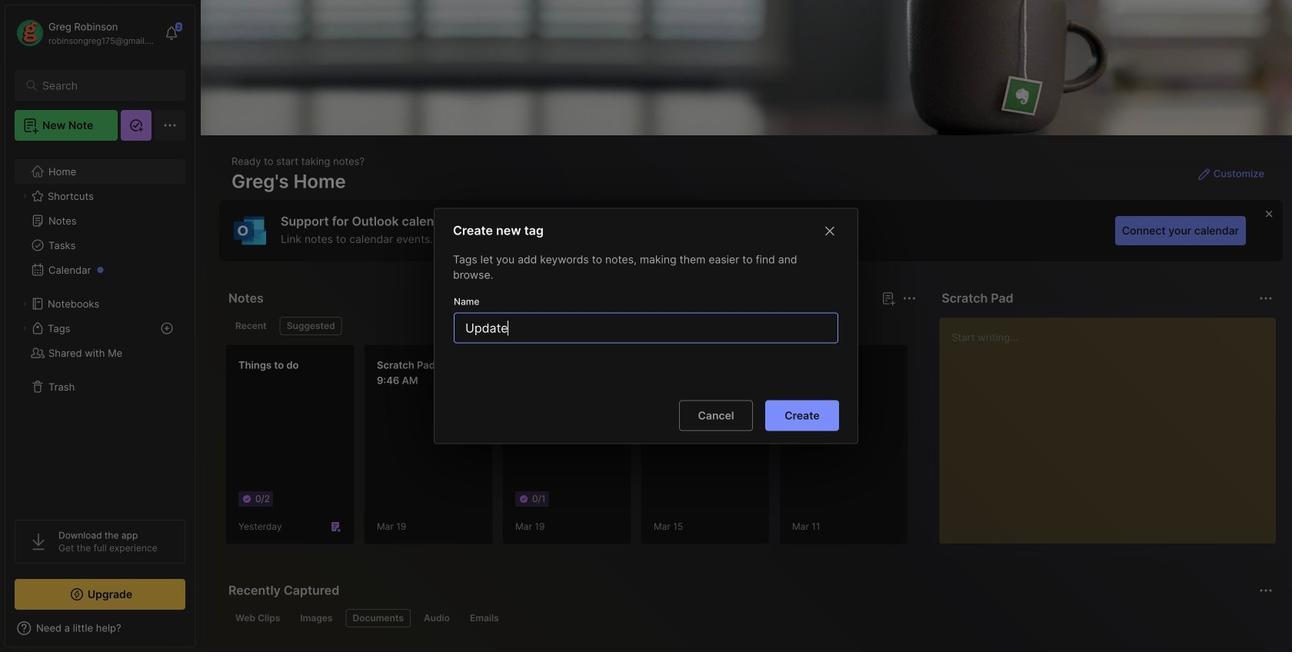 Task type: describe. For each thing, give the bounding box(es) containing it.
main element
[[0, 0, 200, 652]]

Search text field
[[42, 78, 165, 93]]

tree inside main element
[[5, 150, 195, 506]]

expand notebooks image
[[20, 299, 29, 308]]

close image
[[821, 222, 839, 240]]

1 tab list from the top
[[228, 317, 914, 335]]



Task type: locate. For each thing, give the bounding box(es) containing it.
row group
[[225, 345, 1292, 554]]

Start writing… text field
[[952, 318, 1275, 531]]

Tag name text field
[[464, 313, 831, 343]]

tab
[[228, 317, 274, 335], [280, 317, 342, 335], [228, 609, 287, 628], [293, 609, 340, 628], [346, 609, 411, 628], [417, 609, 457, 628], [463, 609, 506, 628]]

tree
[[5, 150, 195, 506]]

None search field
[[42, 76, 165, 95]]

2 tab list from the top
[[228, 609, 1270, 628]]

expand tags image
[[20, 324, 29, 333]]

none search field inside main element
[[42, 76, 165, 95]]

tab list
[[228, 317, 914, 335], [228, 609, 1270, 628]]

1 vertical spatial tab list
[[228, 609, 1270, 628]]

0 vertical spatial tab list
[[228, 317, 914, 335]]



Task type: vqa. For each thing, say whether or not it's contained in the screenshot.
first tab list
yes



